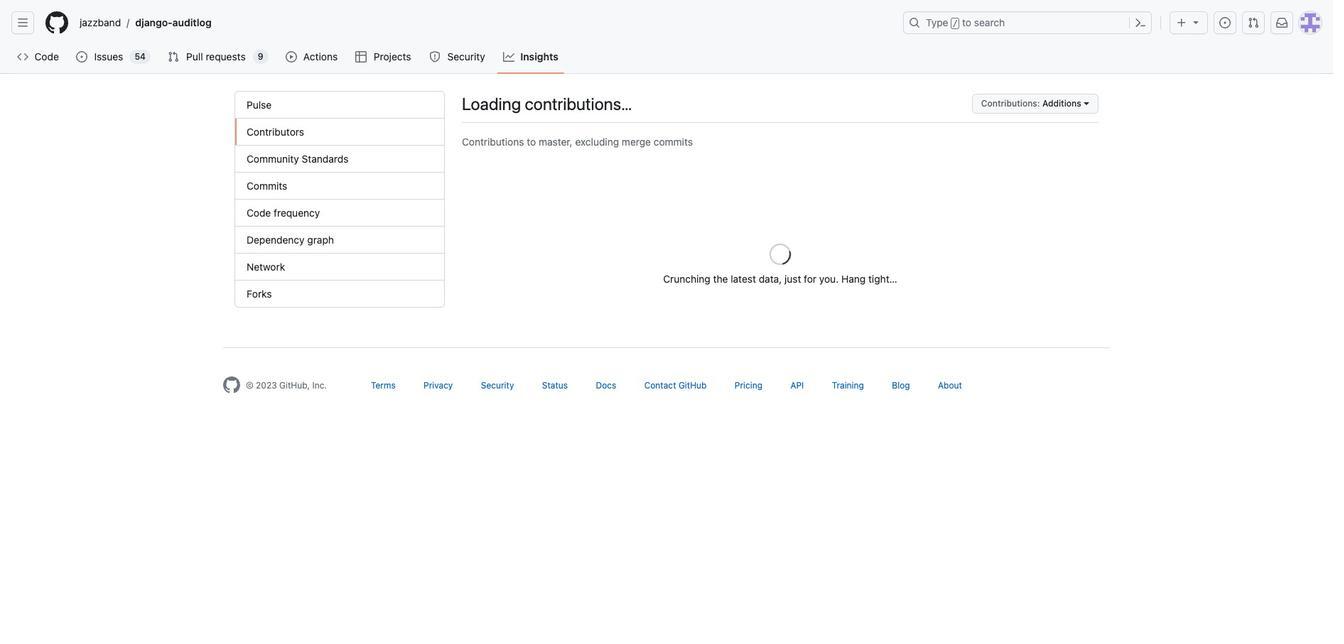 Task type: vqa. For each thing, say whether or not it's contained in the screenshot.
/ associated with jazzband
yes



Task type: describe. For each thing, give the bounding box(es) containing it.
api link
[[791, 380, 804, 391]]

merge
[[622, 136, 651, 148]]

dependency graph link
[[235, 227, 444, 254]]

training link
[[832, 380, 864, 391]]

you.
[[820, 273, 839, 285]]

graph image
[[503, 51, 515, 63]]

auditlog
[[173, 16, 212, 28]]

just
[[785, 273, 801, 285]]

contributors link
[[235, 119, 444, 146]]

1 vertical spatial to
[[527, 136, 536, 148]]

latest
[[731, 273, 756, 285]]

terms link
[[371, 380, 396, 391]]

dependency
[[247, 234, 305, 246]]

© 2023 github, inc.
[[246, 380, 327, 391]]

about
[[938, 380, 962, 391]]

standards
[[302, 153, 349, 165]]

django-
[[135, 16, 173, 28]]

for
[[804, 273, 817, 285]]

inc.
[[312, 380, 327, 391]]

dependency graph
[[247, 234, 334, 246]]

contact github
[[645, 380, 707, 391]]

docs link
[[596, 380, 617, 391]]

list containing jazzband
[[74, 11, 895, 34]]

loading contributions…
[[462, 94, 632, 114]]

1 vertical spatial security
[[481, 380, 514, 391]]

contributions:
[[982, 98, 1040, 109]]

1 vertical spatial homepage image
[[223, 377, 240, 394]]

insights link
[[498, 46, 564, 68]]

training
[[832, 380, 864, 391]]

the
[[713, 273, 728, 285]]

terms
[[371, 380, 396, 391]]

code link
[[11, 46, 65, 68]]

docs
[[596, 380, 617, 391]]

data,
[[759, 273, 782, 285]]

search
[[974, 16, 1005, 28]]

shield image
[[429, 51, 441, 63]]

requests
[[206, 50, 246, 63]]

contributions: additions
[[982, 98, 1082, 109]]

code frequency link
[[235, 200, 444, 227]]

hang
[[842, 273, 866, 285]]

issue opened image for git pull request "image" to the bottom
[[76, 51, 88, 63]]

command palette image
[[1135, 17, 1147, 28]]

community standards
[[247, 153, 349, 165]]

contact github link
[[645, 380, 707, 391]]

code for code frequency
[[247, 207, 271, 219]]

network
[[247, 261, 285, 273]]

github
[[679, 380, 707, 391]]

/ for jazzband
[[127, 17, 130, 29]]

blog link
[[892, 380, 910, 391]]

status link
[[542, 380, 568, 391]]

blog
[[892, 380, 910, 391]]

forks link
[[235, 281, 444, 307]]

tight…
[[869, 273, 898, 285]]

jazzband / django-auditlog
[[80, 16, 212, 29]]

network link
[[235, 254, 444, 281]]

projects link
[[350, 46, 418, 68]]

notifications image
[[1277, 17, 1288, 28]]

privacy
[[424, 380, 453, 391]]

plus image
[[1176, 17, 1188, 28]]

api
[[791, 380, 804, 391]]

crunching the latest data, just for you. hang tight…
[[663, 273, 898, 285]]

about link
[[938, 380, 962, 391]]

pull requests
[[186, 50, 246, 63]]

0 vertical spatial security
[[447, 50, 485, 63]]



Task type: locate. For each thing, give the bounding box(es) containing it.
code frequency
[[247, 207, 320, 219]]

play image
[[286, 51, 297, 63]]

/
[[127, 17, 130, 29], [953, 18, 958, 28]]

0 vertical spatial issue opened image
[[1220, 17, 1231, 28]]

git pull request image left notifications image at right
[[1248, 17, 1260, 28]]

homepage image up code link
[[45, 11, 68, 34]]

actions
[[303, 50, 338, 63]]

git pull request image left pull
[[168, 51, 179, 63]]

contributions
[[462, 136, 524, 148]]

/ for type
[[953, 18, 958, 28]]

to left master,
[[527, 136, 536, 148]]

forks
[[247, 288, 272, 300]]

code
[[34, 50, 59, 63], [247, 207, 271, 219]]

9
[[258, 51, 263, 62]]

triangle down image
[[1191, 16, 1202, 28]]

1 horizontal spatial issue opened image
[[1220, 17, 1231, 28]]

/ inside type / to search
[[953, 18, 958, 28]]

code right code icon
[[34, 50, 59, 63]]

1 vertical spatial security link
[[481, 380, 514, 391]]

commits link
[[235, 173, 444, 200]]

0 vertical spatial to
[[963, 16, 972, 28]]

homepage image
[[45, 11, 68, 34], [223, 377, 240, 394]]

0 horizontal spatial homepage image
[[45, 11, 68, 34]]

contributors
[[247, 126, 304, 138]]

security link
[[424, 46, 492, 68], [481, 380, 514, 391]]

excluding
[[575, 136, 619, 148]]

/ inside jazzband / django-auditlog
[[127, 17, 130, 29]]

to
[[963, 16, 972, 28], [527, 136, 536, 148]]

/ left django-
[[127, 17, 130, 29]]

homepage image left ©
[[223, 377, 240, 394]]

table image
[[356, 51, 367, 63]]

1 horizontal spatial git pull request image
[[1248, 17, 1260, 28]]

security right the shield 'image'
[[447, 50, 485, 63]]

django-auditlog link
[[130, 11, 217, 34]]

security link left "status" link
[[481, 380, 514, 391]]

code inside insights element
[[247, 207, 271, 219]]

list
[[74, 11, 895, 34]]

pricing link
[[735, 380, 763, 391]]

insights element
[[235, 91, 445, 308]]

jazzband link
[[74, 11, 127, 34]]

0 vertical spatial security link
[[424, 46, 492, 68]]

community
[[247, 153, 299, 165]]

projects
[[374, 50, 411, 63]]

pull
[[186, 50, 203, 63]]

community standards link
[[235, 146, 444, 173]]

0 horizontal spatial code
[[34, 50, 59, 63]]

actions link
[[280, 46, 344, 68]]

code down "commits"
[[247, 207, 271, 219]]

1 horizontal spatial /
[[953, 18, 958, 28]]

0 horizontal spatial issue opened image
[[76, 51, 88, 63]]

commits
[[247, 180, 287, 192]]

privacy link
[[424, 380, 453, 391]]

/ right type
[[953, 18, 958, 28]]

security left "status" link
[[481, 380, 514, 391]]

1 vertical spatial issue opened image
[[76, 51, 88, 63]]

git pull request image
[[1248, 17, 1260, 28], [168, 51, 179, 63]]

issue opened image for git pull request "image" to the top
[[1220, 17, 1231, 28]]

contributions…
[[525, 94, 632, 114]]

1 vertical spatial code
[[247, 207, 271, 219]]

frequency
[[274, 207, 320, 219]]

1 vertical spatial git pull request image
[[168, 51, 179, 63]]

0 vertical spatial git pull request image
[[1248, 17, 1260, 28]]

0 vertical spatial code
[[34, 50, 59, 63]]

commits
[[654, 136, 693, 148]]

issue opened image left "issues"
[[76, 51, 88, 63]]

pulse link
[[235, 92, 444, 119]]

insights
[[521, 50, 559, 63]]

1 horizontal spatial code
[[247, 207, 271, 219]]

issue opened image right triangle down icon
[[1220, 17, 1231, 28]]

issue opened image
[[1220, 17, 1231, 28], [76, 51, 88, 63]]

code for code
[[34, 50, 59, 63]]

jazzband
[[80, 16, 121, 28]]

1 horizontal spatial homepage image
[[223, 377, 240, 394]]

master,
[[539, 136, 573, 148]]

0 horizontal spatial /
[[127, 17, 130, 29]]

pricing
[[735, 380, 763, 391]]

pulse
[[247, 99, 272, 111]]

github,
[[279, 380, 310, 391]]

graph
[[307, 234, 334, 246]]

issues
[[94, 50, 123, 63]]

to left search
[[963, 16, 972, 28]]

0 horizontal spatial to
[[527, 136, 536, 148]]

0 vertical spatial homepage image
[[45, 11, 68, 34]]

contributions to master, excluding merge commits
[[462, 136, 693, 148]]

loading
[[462, 94, 521, 114]]

type / to search
[[926, 16, 1005, 28]]

2023
[[256, 380, 277, 391]]

code image
[[17, 51, 28, 63]]

security link left graph icon on the top
[[424, 46, 492, 68]]

crunching
[[663, 273, 711, 285]]

type
[[926, 16, 949, 28]]

status
[[542, 380, 568, 391]]

contact
[[645, 380, 676, 391]]

©
[[246, 380, 254, 391]]

0 horizontal spatial git pull request image
[[168, 51, 179, 63]]

additions
[[1043, 98, 1082, 109]]

1 horizontal spatial to
[[963, 16, 972, 28]]

54
[[135, 51, 146, 62]]

security
[[447, 50, 485, 63], [481, 380, 514, 391]]



